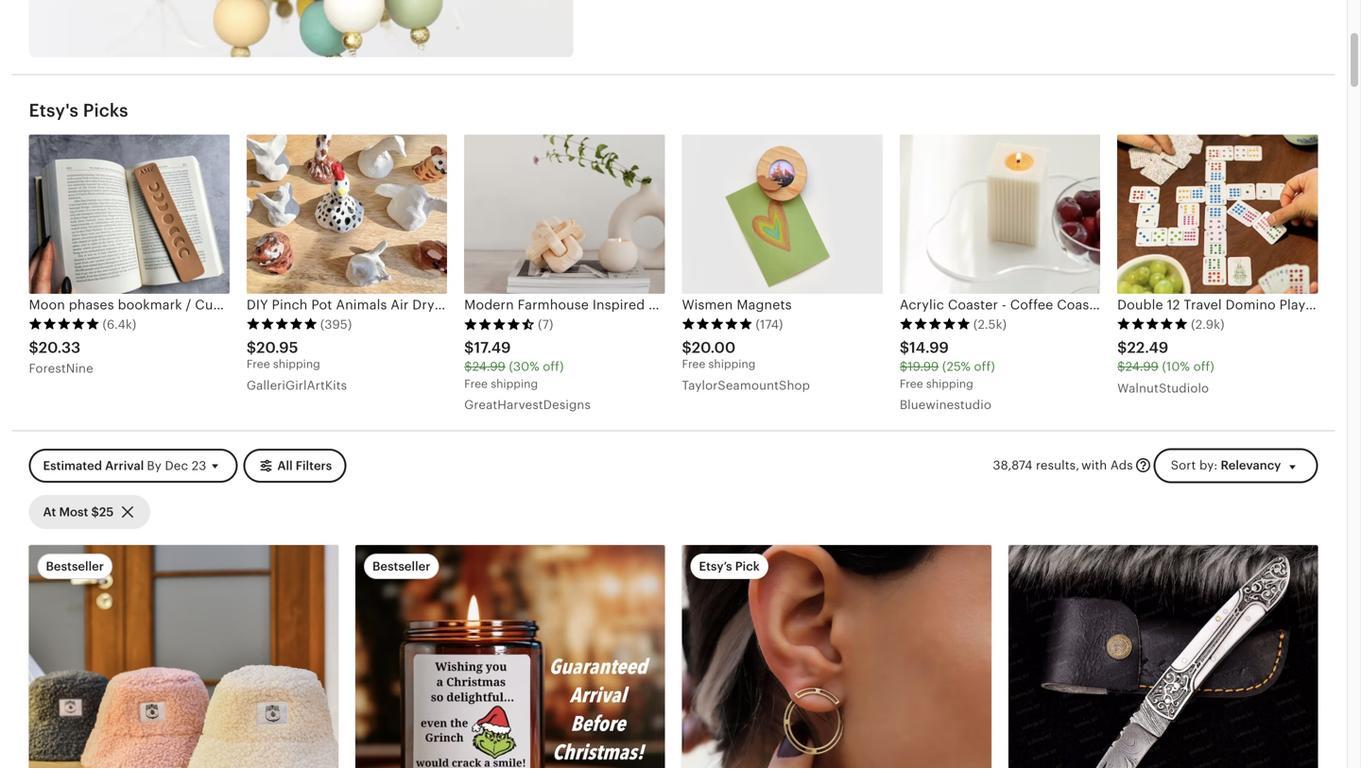 Task type: locate. For each thing, give the bounding box(es) containing it.
off) right (30%
[[543, 360, 564, 374]]

4.5 out of 5 stars image
[[464, 318, 535, 331]]

14k gold ear jacket round earrings, birthday gifts, circle earrings, dainty ear jacket geometric jewelry, perfects gift for her image
[[682, 546, 992, 769]]

20.00
[[692, 339, 736, 356]]

shipping up gallerigirlartkits
[[273, 358, 320, 371]]

0 horizontal spatial off)
[[543, 360, 564, 374]]

5 out of 5 stars image up "14.99"
[[900, 318, 971, 331]]

5 out of 5 stars image up 20.95
[[247, 318, 318, 331]]

0 horizontal spatial product video element
[[29, 546, 339, 769]]

24.99 inside $ 22.49 $ 24.99 (10% off) walnutstudiolo
[[1126, 360, 1159, 374]]

double 12 travel domino playing cards - mexican train - lightweight mini dominoes - pocket domino set image
[[1118, 135, 1319, 294]]

free inside $ 20.00 free shipping taylorseamountshop
[[682, 358, 706, 371]]

off) inside $ 22.49 $ 24.99 (10% off) walnutstudiolo
[[1194, 360, 1215, 374]]

filters
[[296, 459, 332, 473]]

free down the 17.49
[[464, 378, 488, 390]]

free inside $ 14.99 $ 19.99 (25% off) free shipping bluewinestudio
[[900, 378, 924, 390]]

2 horizontal spatial off)
[[1194, 360, 1215, 374]]

free inside $ 20.95 free shipping gallerigirlartkits
[[247, 358, 270, 371]]

24.99 for 22.49
[[1126, 360, 1159, 374]]

$ 22.49 $ 24.99 (10% off) walnutstudiolo
[[1118, 339, 1215, 396]]

$
[[29, 339, 39, 356], [247, 339, 256, 356], [464, 339, 474, 356], [682, 339, 692, 356], [900, 339, 910, 356], [1118, 339, 1128, 356], [464, 360, 472, 374], [900, 360, 908, 374], [1118, 360, 1126, 374]]

19.99
[[908, 360, 939, 374]]

bestseller
[[46, 560, 104, 574], [373, 560, 431, 574]]

20.95
[[256, 339, 298, 356]]

(395)
[[320, 318, 352, 332]]

wismen magnets
[[682, 297, 792, 312]]

off)
[[543, 360, 564, 374], [974, 360, 996, 374], [1194, 360, 1215, 374]]

free
[[247, 358, 270, 371], [682, 358, 706, 371], [464, 378, 488, 390], [900, 378, 924, 390]]

$ inside $ 20.00 free shipping taylorseamountshop
[[682, 339, 692, 356]]

product video element for bestseller
[[29, 546, 339, 769]]

1 24.99 from the left
[[472, 360, 506, 374]]

(30%
[[509, 360, 540, 374]]

1 off) from the left
[[543, 360, 564, 374]]

off) inside $ 17.49 $ 24.99 (30% off) free shipping greatharvestdesigns
[[543, 360, 564, 374]]

5 out of 5 stars image
[[29, 318, 100, 331], [247, 318, 318, 331], [682, 318, 753, 331], [900, 318, 971, 331], [1118, 318, 1189, 331]]

$ 17.49 $ 24.99 (30% off) free shipping greatharvestdesigns
[[464, 339, 591, 412]]

$ for 20.00
[[682, 339, 692, 356]]

5 out of 5 stars image down wismen
[[682, 318, 753, 331]]

5 out of 5 stars image up 20.33
[[29, 318, 100, 331]]

1 5 out of 5 stars image from the left
[[29, 318, 100, 331]]

shipping inside $ 17.49 $ 24.99 (30% off) free shipping greatharvestdesigns
[[491, 378, 538, 390]]

1 bestseller from the left
[[46, 560, 104, 574]]

off) right (25%
[[974, 360, 996, 374]]

etsy's pick link
[[682, 546, 992, 769]]

unique handforged christmas gift | damascus knife - handmade damascus knife - handforged damascus knife - gifts fo him - anniversary gifts, image
[[1009, 546, 1319, 769]]

most
[[59, 505, 88, 519]]

off) right (10%
[[1194, 360, 1215, 374]]

$ for 20.33
[[29, 339, 39, 356]]

24.99 down the 17.49
[[472, 360, 506, 374]]

20.33
[[39, 339, 81, 356]]

etsy's
[[699, 560, 732, 574]]

shipping inside $ 20.00 free shipping taylorseamountshop
[[709, 358, 756, 371]]

1 product video element from the left
[[29, 546, 339, 769]]

$ inside $ 20.33 forestnine
[[29, 339, 39, 356]]

24.99 inside $ 17.49 $ 24.99 (30% off) free shipping greatharvestdesigns
[[472, 360, 506, 374]]

by:
[[1200, 459, 1218, 473]]

shipping down (30%
[[491, 378, 538, 390]]

0 horizontal spatial bestseller link
[[29, 546, 339, 769]]

shipping down (25%
[[927, 378, 974, 390]]

14.99
[[910, 339, 949, 356]]

(174)
[[756, 318, 783, 332]]

4 5 out of 5 stars image from the left
[[900, 318, 971, 331]]

shipping
[[273, 358, 320, 371], [709, 358, 756, 371], [491, 378, 538, 390], [927, 378, 974, 390]]

1 horizontal spatial 24.99
[[1126, 360, 1159, 374]]

$ inside $ 20.95 free shipping gallerigirlartkits
[[247, 339, 256, 356]]

(10%
[[1163, 360, 1191, 374]]

ads
[[1111, 459, 1134, 473]]

0 horizontal spatial 24.99
[[472, 360, 506, 374]]

(7)
[[538, 318, 554, 332]]

modern farmhouse inspired wood chain 3 link decor for living room, coffee table decor, bookshelf decor, housewarming gift, mothers day gift image
[[464, 135, 665, 294]]

2 24.99 from the left
[[1126, 360, 1159, 374]]

2 off) from the left
[[974, 360, 996, 374]]

arrival
[[105, 459, 144, 473]]

$ 20.33 forestnine
[[29, 339, 93, 376]]

24.99
[[472, 360, 506, 374], [1126, 360, 1159, 374]]

bucket hat /fluffy bucket hat/ / fluffy winter hats/ soft warm /cozy hat/ /hamster/ /faux fur/teddy style /fisherman hat/ /gift for women/ image
[[29, 546, 339, 769]]

diy pinch pot animals air dry clay kit / ages 5+ / kinder crafts / party craft / fall craft / birthday gift / holiday gift / farm animals image
[[247, 135, 447, 294]]

1 horizontal spatial off)
[[974, 360, 996, 374]]

bestseller link
[[29, 546, 339, 769], [356, 546, 665, 769]]

1 horizontal spatial bestseller
[[373, 560, 431, 574]]

3 off) from the left
[[1194, 360, 1215, 374]]

choose your design! funny candle gifts, grinch candle gift, gift for her, christian gift, christmas gift, gift for friends, best gift image
[[356, 546, 665, 769]]

2 product video element from the left
[[682, 546, 992, 769]]

free down 20.95
[[247, 358, 270, 371]]

shipping down the 20.00
[[709, 358, 756, 371]]

5 out of 5 stars image up the '22.49'
[[1118, 318, 1189, 331]]

free down the 20.00
[[682, 358, 706, 371]]

free down 19.99
[[900, 378, 924, 390]]

magnets
[[737, 297, 792, 312]]

all filters
[[277, 459, 332, 473]]

2 5 out of 5 stars image from the left
[[247, 318, 318, 331]]

$ for 14.99
[[900, 339, 910, 356]]

$ for 17.49
[[464, 339, 474, 356]]

0 horizontal spatial bestseller
[[46, 560, 104, 574]]

shipping inside $ 14.99 $ 19.99 (25% off) free shipping bluewinestudio
[[927, 378, 974, 390]]

off) inside $ 14.99 $ 19.99 (25% off) free shipping bluewinestudio
[[974, 360, 996, 374]]

walnutstudiolo
[[1118, 381, 1210, 396]]

5 out of 5 stars image for 20.33
[[29, 318, 100, 331]]

17.49
[[474, 339, 511, 356]]

product video element
[[29, 546, 339, 769], [682, 546, 992, 769]]

(6.4k)
[[103, 318, 137, 332]]

$ for 22.49
[[1118, 339, 1128, 356]]

1 horizontal spatial bestseller link
[[356, 546, 665, 769]]

24.99 down the '22.49'
[[1126, 360, 1159, 374]]

1 horizontal spatial product video element
[[682, 546, 992, 769]]

3 5 out of 5 stars image from the left
[[682, 318, 753, 331]]

moon phases bookmark / custom bookmark for women, personalized leather bookmark / book lover gift - celestial witchy gifts for 18th birthday image
[[29, 135, 230, 294]]



Task type: describe. For each thing, give the bounding box(es) containing it.
(25%
[[943, 360, 971, 374]]

2 bestseller link from the left
[[356, 546, 665, 769]]

off) for 17.49
[[543, 360, 564, 374]]

5 out of 5 stars image for 20.00
[[682, 318, 753, 331]]

off) for 14.99
[[974, 360, 996, 374]]

38,874 results,
[[993, 459, 1080, 473]]

by
[[147, 459, 162, 473]]

free inside $ 17.49 $ 24.99 (30% off) free shipping greatharvestdesigns
[[464, 378, 488, 390]]

at most $25 link
[[29, 495, 151, 529]]

(2.9k)
[[1192, 318, 1225, 332]]

with
[[1082, 459, 1108, 473]]

etsy's pick
[[699, 560, 760, 574]]

2 bestseller from the left
[[373, 560, 431, 574]]

1 bestseller link from the left
[[29, 546, 339, 769]]

(2.5k)
[[974, 318, 1007, 332]]

gallerigirlartkits
[[247, 379, 347, 393]]

$ 20.95 free shipping gallerigirlartkits
[[247, 339, 347, 393]]

bluewinestudio
[[900, 398, 992, 412]]

5 5 out of 5 stars image from the left
[[1118, 318, 1189, 331]]

$ 20.00 free shipping taylorseamountshop
[[682, 339, 810, 393]]

with ads
[[1082, 459, 1134, 473]]

etsy's picks
[[29, 100, 128, 121]]

sort by: relevancy
[[1171, 459, 1282, 473]]

sort
[[1171, 459, 1197, 473]]

results,
[[1036, 459, 1080, 473]]

taylorseamountshop
[[682, 379, 810, 393]]

estimated
[[43, 459, 102, 473]]

wismen magnets image
[[682, 135, 883, 294]]

23
[[192, 459, 206, 473]]

etsy's
[[29, 100, 78, 121]]

pick
[[735, 560, 760, 574]]

$ 14.99 $ 19.99 (25% off) free shipping bluewinestudio
[[900, 339, 996, 412]]

shipping inside $ 20.95 free shipping gallerigirlartkits
[[273, 358, 320, 371]]

all
[[277, 459, 293, 473]]

$25
[[91, 505, 114, 519]]

38,874
[[993, 459, 1033, 473]]

at
[[43, 505, 56, 519]]

greatharvestdesigns
[[464, 398, 591, 412]]

wismen
[[682, 297, 733, 312]]

product video element for etsy's pick
[[682, 546, 992, 769]]

at most $25
[[43, 505, 114, 519]]

picks
[[83, 100, 128, 121]]

acrylic coaster - coffee coaster clear wavy candle tray jewelry vanity display for simple minimalist aesthetic boho room decor gifts for her image
[[900, 135, 1101, 294]]

22.49
[[1128, 339, 1169, 356]]

$ for 20.95
[[247, 339, 256, 356]]

24.99 for 17.49
[[472, 360, 506, 374]]

estimated arrival by dec 23
[[43, 459, 206, 473]]

relevancy
[[1221, 459, 1282, 473]]

forestnine
[[29, 362, 93, 376]]

all filters button
[[243, 449, 346, 483]]

dec
[[165, 459, 188, 473]]

5 out of 5 stars image for 20.95
[[247, 318, 318, 331]]



Task type: vqa. For each thing, say whether or not it's contained in the screenshot.
14.99 $
yes



